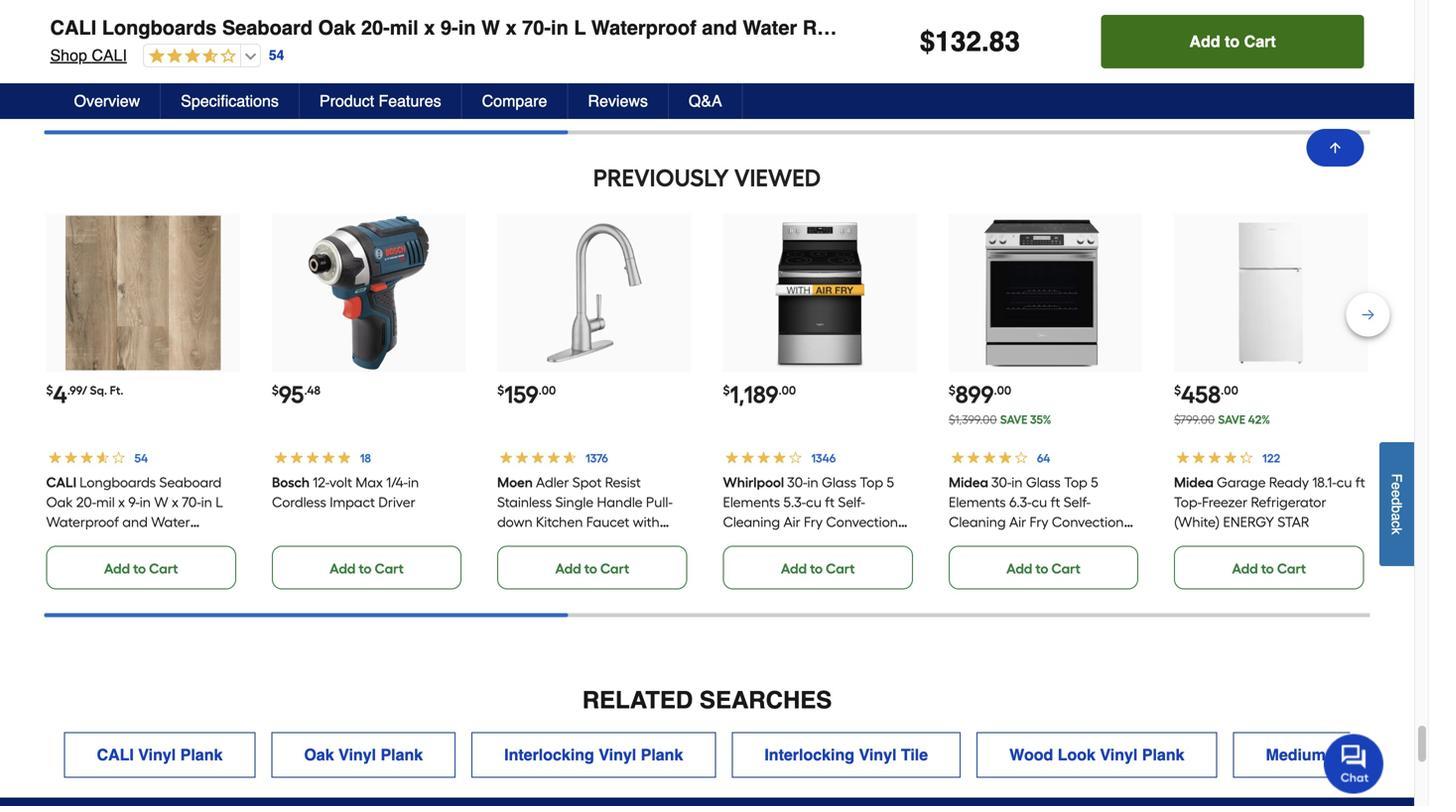 Task type: describe. For each thing, give the bounding box(es) containing it.
related searches
[[582, 687, 832, 715]]

oak inside longboards seaboard oak 20-mil x 9-in w x 70-in l waterproof and water resistant interlocking luxury vinyl plank flooring (26.62-sq ft/ carton)
[[46, 494, 73, 511]]

$ 458 .00
[[1174, 381, 1238, 409]]

(stainless
[[993, 554, 1052, 571]]

.00 for 159
[[539, 384, 556, 398]]

5 for 30-in glass top 5 elements 5.3-cu ft self- cleaning air fry convection oven freestanding electric range (fingerprint resistant stainless steel)
[[887, 474, 894, 491]]

54
[[269, 47, 284, 63]]

longboards inside longboards seaboard oak 20-mil x 9-in w x 70-in l waterproof and water resistant interlocking luxury vinyl plank flooring (26.62-sq ft/ carton)
[[80, 474, 156, 491]]

add to cart inside button
[[1189, 32, 1276, 51]]

5 add to cart list item from the left
[[949, 0, 1142, 93]]

0 vertical spatial luxury
[[1016, 16, 1082, 39]]

electric inside 30-in glass top 5 elements 6.3-cu ft self- cleaning air fry convection oven slide-in smart electric range (stainless steel)
[[1077, 534, 1123, 551]]

faucet
[[586, 514, 630, 531]]

air for 5.3-
[[783, 514, 801, 531]]

(white)
[[1174, 514, 1220, 531]]

.
[[981, 26, 989, 58]]

9- inside longboards seaboard oak 20-mil x 9-in w x 70-in l waterproof and water resistant interlocking luxury vinyl plank flooring (26.62-sq ft/ carton)
[[128, 494, 140, 511]]

f
[[1389, 474, 1405, 482]]

2 add to cart list item from the left
[[272, 0, 466, 93]]

interlocking inside longboards seaboard oak 20-mil x 9-in w x 70-in l waterproof and water resistant interlocking luxury vinyl plank flooring (26.62-sq ft/ carton)
[[106, 534, 179, 551]]

.00 for 1,189
[[779, 384, 796, 398]]

1,189 list item
[[723, 214, 917, 590]]

f e e d b a c k
[[1389, 474, 1405, 535]]

refrigerator
[[1251, 494, 1327, 511]]

cali for cali
[[46, 474, 76, 491]]

interlocking inside 'interlocking vinyl plank' link
[[504, 746, 594, 765]]

midea for 458
[[1174, 474, 1214, 491]]

to inside button
[[1225, 32, 1240, 51]]

shop cali
[[50, 46, 127, 65]]

add to cart link for fifth add to cart list item from right
[[272, 49, 462, 93]]

cart for fifth add to cart list item
[[1051, 63, 1081, 80]]

add to cart link for the 1,189 list item at the right of the page
[[723, 546, 913, 590]]

volt
[[329, 474, 352, 491]]

$ for 899
[[949, 384, 955, 398]]

tile
[[901, 746, 928, 765]]

vinyl inside longboards seaboard oak 20-mil x 9-in w x 70-in l waterproof and water resistant interlocking luxury vinyl plank flooring (26.62-sq ft/ carton)
[[46, 554, 75, 571]]

steel) for (stainless
[[1055, 554, 1090, 571]]

self- for (fingerprint
[[838, 494, 865, 511]]

70- inside longboards seaboard oak 20-mil x 9-in w x 70-in l waterproof and water resistant interlocking luxury vinyl plank flooring (26.62-sq ft/ carton)
[[182, 494, 201, 511]]

plate
[[532, 534, 564, 551]]

midea 30-in glass top 5 elements 6.3-cu ft self-cleaning air fry convection oven slide-in smart electric range (stainless steel) image
[[968, 216, 1123, 371]]

arrow right image
[[1341, 746, 1361, 766]]

mil inside longboards seaboard oak 20-mil x 9-in w x 70-in l waterproof and water resistant interlocking luxury vinyl plank flooring (26.62-sq ft/ carton)
[[96, 494, 115, 511]]

reviews
[[588, 92, 648, 110]]

83
[[989, 26, 1020, 58]]

interlocking inside interlocking vinyl tile 'link'
[[764, 746, 854, 765]]

with
[[633, 514, 660, 531]]

cali longboards seaboard oak 20-mil x 9-in w x 70-in l waterproof and water resistant interlocking luxury vinyl plank flooring (26.62-sq ft/ car
[[50, 16, 1429, 39]]

q&a button
[[669, 83, 743, 119]]

compare
[[482, 92, 547, 110]]

whirlpool
[[723, 474, 784, 491]]

35%
[[1030, 413, 1051, 427]]

smart
[[1035, 534, 1074, 551]]

$1,399.00 save 35%
[[949, 413, 1051, 427]]

add for first add to cart list item
[[104, 63, 130, 80]]

add to cart button
[[1101, 15, 1364, 68]]

1,189
[[730, 381, 779, 409]]

add inside button
[[1189, 32, 1220, 51]]

$799.00 save 42%
[[1174, 413, 1270, 427]]

cart for first add to cart list item
[[149, 63, 178, 80]]

freezer
[[1202, 494, 1248, 511]]

specifications button
[[161, 83, 300, 119]]

stainless inside 30-in glass top 5 elements 5.3-cu ft self- cleaning air fry convection oven freestanding electric range (fingerprint resistant stainless steel)
[[723, 574, 778, 590]]

159
[[504, 381, 539, 409]]

longboards seaboard oak 20-mil x 9-in w x 70-in l waterproof and water resistant interlocking luxury vinyl plank flooring (26.62-sq ft/ carton)
[[46, 474, 226, 590]]

previously viewed
[[593, 164, 821, 192]]

add to cart link for 899 list item
[[949, 546, 1138, 590]]

add for 899 list item
[[1006, 561, 1032, 578]]

$ 159 .00
[[497, 381, 556, 409]]

cali vinyl plank link
[[64, 733, 255, 779]]

add to cart link for 4 list item
[[46, 546, 236, 590]]

elements for midea
[[949, 494, 1006, 511]]

899
[[955, 381, 994, 409]]

oak vinyl plank link
[[271, 733, 456, 779]]

add to cart link for 6th add to cart list item
[[1174, 49, 1364, 93]]

$1,399.00
[[949, 413, 997, 427]]

plank inside longboards seaboard oak 20-mil x 9-in w x 70-in l waterproof and water resistant interlocking luxury vinyl plank flooring (26.62-sq ft/ carton)
[[79, 554, 113, 571]]

$ for 132
[[920, 26, 935, 58]]

0 vertical spatial water
[[743, 16, 797, 39]]

steel) for stainless
[[781, 574, 816, 590]]

5 for 30-in glass top 5 elements 6.3-cu ft self- cleaning air fry convection oven slide-in smart electric range (stainless steel)
[[1091, 474, 1098, 491]]

to for the 1,189 list item at the right of the page
[[810, 561, 823, 578]]

cali for cali vinyl plank
[[97, 746, 134, 765]]

freestanding
[[760, 534, 842, 551]]

$ 1,189 .00
[[723, 381, 796, 409]]

add to cart link for 159 list item
[[497, 546, 687, 590]]

12-
[[313, 474, 329, 491]]

garage ready 18.1-cu ft top-freezer refrigerator (white) energy star
[[1174, 474, 1365, 531]]

$ for 458
[[1174, 384, 1181, 398]]

wood look vinyl plank
[[1009, 746, 1184, 765]]

cart for fifth add to cart list item from right
[[375, 63, 404, 80]]

1 add to cart list item from the left
[[46, 0, 240, 93]]

driver
[[378, 494, 415, 511]]

4
[[53, 381, 67, 409]]

bosch 12-volt max 1/4-in cordless impact driver image
[[291, 216, 446, 371]]

fry for 5.3-
[[804, 514, 823, 531]]

car
[[1399, 16, 1429, 39]]

$ for 1,189
[[723, 384, 730, 398]]

.48
[[304, 384, 320, 398]]

$ for 95
[[272, 384, 279, 398]]

electric inside 30-in glass top 5 elements 5.3-cu ft self- cleaning air fry convection oven freestanding electric range (fingerprint resistant stainless steel)
[[846, 534, 891, 551]]

cali for cali longboards seaboard oak 20-mil x 9-in w x 70-in l waterproof and water resistant interlocking luxury vinyl plank flooring (26.62-sq ft/ car
[[50, 16, 96, 39]]

$ 95 .48
[[272, 381, 320, 409]]

add for fifth add to cart list item
[[1006, 63, 1032, 80]]

midea garage ready 18.1-cu ft top-freezer refrigerator (white) energy star image
[[1194, 216, 1349, 371]]

0 vertical spatial oak
[[318, 16, 356, 39]]

product
[[319, 92, 374, 110]]

max
[[355, 474, 383, 491]]

glass for 5.3-
[[822, 474, 857, 491]]

d
[[1389, 498, 1405, 506]]

interlocking vinyl tile link
[[732, 733, 961, 779]]

5.3-
[[783, 494, 806, 511]]

viewed
[[734, 164, 821, 192]]

$ for 159
[[497, 384, 504, 398]]

vinyl inside 'link'
[[859, 746, 897, 765]]

$ 4 .99/ sq. ft.
[[46, 381, 123, 409]]

add for the 1,189 list item at the right of the page
[[781, 561, 807, 578]]

.99/
[[67, 384, 87, 398]]

wood
[[1009, 746, 1053, 765]]

convection for (fingerprint
[[826, 514, 898, 531]]

oak vinyl plank
[[304, 746, 423, 765]]

$ 899 .00
[[949, 381, 1011, 409]]

single
[[556, 494, 594, 511]]

to for 95 list item at left
[[359, 561, 372, 578]]

add to cart for 4th add to cart list item from the right
[[555, 63, 629, 80]]

cart for 899 list item
[[1051, 561, 1081, 578]]

ft for 30-in glass top 5 elements 6.3-cu ft self- cleaning air fry convection oven slide-in smart electric range (stainless steel)
[[1050, 494, 1060, 511]]

$799.00
[[1174, 413, 1215, 427]]

adler spot resist stainless single handle pull- down kitchen faucet with deck plate
[[497, 474, 673, 551]]

down
[[497, 514, 533, 531]]

cali longboards seaboard oak 20-mil x 9-in w x 70-in l waterproof and water resistant interlocking luxury vinyl plank flooring (26.62-sq ft/ carton) image
[[66, 216, 221, 371]]

ft inside the garage ready 18.1-cu ft top-freezer refrigerator (white) energy star
[[1356, 474, 1365, 491]]

30- for 6.3-
[[991, 474, 1011, 491]]

cart for 4 list item
[[149, 561, 178, 578]]

add to cart for fifth add to cart list item
[[1006, 63, 1081, 80]]

cu for 30-in glass top 5 elements 6.3-cu ft self- cleaning air fry convection oven slide-in smart electric range (stainless steel)
[[1031, 494, 1047, 511]]

stainless inside adler spot resist stainless single handle pull- down kitchen faucet with deck plate
[[497, 494, 552, 511]]

features
[[379, 92, 441, 110]]

0 vertical spatial sq
[[1346, 16, 1369, 39]]

specifications
[[181, 92, 279, 110]]

cart for 4th add to cart list item from the right
[[600, 63, 629, 80]]

whirlpool 30-in glass top 5 elements 5.3-cu ft self-cleaning air fry convection oven freestanding electric range (fingerprint resistant stainless steel) image
[[742, 216, 897, 371]]

add to cart for fifth add to cart list item from right
[[330, 63, 404, 80]]

k
[[1389, 528, 1405, 535]]

c
[[1389, 521, 1405, 528]]

and inside longboards seaboard oak 20-mil x 9-in w x 70-in l waterproof and water resistant interlocking luxury vinyl plank flooring (26.62-sq ft/ carton)
[[122, 514, 148, 531]]

handle
[[597, 494, 643, 511]]

save for 458
[[1218, 413, 1246, 427]]

.00 for 899
[[994, 384, 1011, 398]]

add to cart for 899 list item
[[1006, 561, 1081, 578]]

medium
[[1266, 746, 1326, 765]]

w inside longboards seaboard oak 20-mil x 9-in w x 70-in l waterproof and water resistant interlocking luxury vinyl plank flooring (26.62-sq ft/ carton)
[[154, 494, 168, 511]]

12-volt max 1/4-in cordless impact driver
[[272, 474, 419, 511]]

95 list item
[[272, 214, 466, 590]]

20- inside longboards seaboard oak 20-mil x 9-in w x 70-in l waterproof and water resistant interlocking luxury vinyl plank flooring (26.62-sq ft/ carton)
[[76, 494, 96, 511]]

convection for electric
[[1052, 514, 1124, 531]]

elements for whirlpool
[[723, 494, 780, 511]]

899 list item
[[949, 214, 1142, 590]]

0 vertical spatial (26.62-
[[1283, 16, 1346, 39]]

1 horizontal spatial l
[[574, 16, 586, 39]]

cart for 6th add to cart list item
[[1277, 63, 1306, 80]]

to for first add to cart list item
[[133, 63, 146, 80]]

previously
[[593, 164, 729, 192]]

product features
[[319, 92, 441, 110]]

add to cart for first add to cart list item
[[104, 63, 178, 80]]

0 vertical spatial seaboard
[[222, 16, 313, 39]]



Task type: locate. For each thing, give the bounding box(es) containing it.
1 range from the left
[[723, 554, 764, 571]]

1 midea from the left
[[949, 474, 988, 491]]

1/4-
[[386, 474, 408, 491]]

0 horizontal spatial 70-
[[182, 494, 201, 511]]

top-
[[1174, 494, 1202, 511]]

1 horizontal spatial midea
[[1174, 474, 1214, 491]]

to for 4th add to cart list item from the right
[[584, 63, 597, 80]]

related
[[582, 687, 693, 715]]

0 vertical spatial w
[[481, 16, 500, 39]]

electric right smart
[[1077, 534, 1123, 551]]

midea down $1,399.00
[[949, 474, 988, 491]]

0 vertical spatial resistant
[[803, 16, 892, 39]]

0 horizontal spatial water
[[151, 514, 190, 531]]

.00 for 458
[[1221, 384, 1238, 398]]

electric right freestanding
[[846, 534, 891, 551]]

1 horizontal spatial elements
[[949, 494, 1006, 511]]

0 horizontal spatial and
[[122, 514, 148, 531]]

in inside 12-volt max 1/4-in cordless impact driver
[[408, 474, 419, 491]]

in
[[458, 16, 476, 39], [551, 16, 568, 39], [408, 474, 419, 491], [807, 474, 818, 491], [1011, 474, 1022, 491], [140, 494, 151, 511], [201, 494, 212, 511], [1020, 534, 1031, 551]]

save inside 899 list item
[[1000, 413, 1028, 427]]

range inside 30-in glass top 5 elements 5.3-cu ft self- cleaning air fry convection oven freestanding electric range (fingerprint resistant stainless steel)
[[723, 554, 764, 571]]

add to cart link inside the 1,189 list item
[[723, 546, 913, 590]]

0 horizontal spatial glass
[[822, 474, 857, 491]]

0 vertical spatial steel)
[[1055, 554, 1090, 571]]

0 horizontal spatial waterproof
[[46, 514, 119, 531]]

$ up moen
[[497, 384, 504, 398]]

1 air from the left
[[783, 514, 801, 531]]

.00 up $799.00 save 42%
[[1221, 384, 1238, 398]]

$ left .99/
[[46, 384, 53, 398]]

.00 up adler
[[539, 384, 556, 398]]

oak
[[318, 16, 356, 39], [46, 494, 73, 511], [304, 746, 334, 765]]

waterproof up the 'carton)'
[[46, 514, 119, 531]]

458 list item
[[1174, 214, 1368, 590]]

20- up the 'carton)'
[[76, 494, 96, 511]]

save
[[1000, 413, 1028, 427], [1218, 413, 1246, 427]]

20- up product features
[[361, 16, 390, 39]]

0 horizontal spatial w
[[154, 494, 168, 511]]

2 vertical spatial oak
[[304, 746, 334, 765]]

air for 6.3-
[[1009, 514, 1026, 531]]

ft
[[1356, 474, 1365, 491], [825, 494, 835, 511], [1050, 494, 1060, 511]]

2 range from the left
[[949, 554, 990, 571]]

5 inside 30-in glass top 5 elements 6.3-cu ft self- cleaning air fry convection oven slide-in smart electric range (stainless steel)
[[1091, 474, 1098, 491]]

$ left .48
[[272, 384, 279, 398]]

save left 42%
[[1218, 413, 1246, 427]]

midea up the top-
[[1174, 474, 1214, 491]]

0 horizontal spatial oven
[[723, 534, 757, 551]]

add
[[1189, 32, 1220, 51], [104, 63, 130, 80], [330, 63, 356, 80], [555, 63, 581, 80], [781, 63, 807, 80], [1006, 63, 1032, 80], [1232, 63, 1258, 80], [104, 561, 130, 578], [330, 561, 356, 578], [555, 561, 581, 578], [781, 561, 807, 578], [1006, 561, 1032, 578], [1232, 561, 1258, 578]]

add for 6th add to cart list item
[[1232, 63, 1258, 80]]

reviews button
[[568, 83, 669, 119]]

flooring inside longboards seaboard oak 20-mil x 9-in w x 70-in l waterproof and water resistant interlocking luxury vinyl plank flooring (26.62-sq ft/ carton)
[[117, 554, 167, 571]]

cart inside the 458 list item
[[1277, 561, 1306, 578]]

$ inside $ 458 .00
[[1174, 384, 1181, 398]]

l
[[574, 16, 586, 39], [216, 494, 223, 511]]

elements inside 30-in glass top 5 elements 6.3-cu ft self- cleaning air fry convection oven slide-in smart electric range (stainless steel)
[[949, 494, 1006, 511]]

2 5 from the left
[[1091, 474, 1098, 491]]

convection up smart
[[1052, 514, 1124, 531]]

oven for freestanding
[[723, 534, 757, 551]]

steel) down (fingerprint
[[781, 574, 816, 590]]

cleaning
[[723, 514, 780, 531], [949, 514, 1006, 531]]

1 horizontal spatial 20-
[[361, 16, 390, 39]]

cart for 159 list item
[[600, 561, 629, 578]]

add for 95 list item at left
[[330, 561, 356, 578]]

waterproof inside longboards seaboard oak 20-mil x 9-in w x 70-in l waterproof and water resistant interlocking luxury vinyl plank flooring (26.62-sq ft/ carton)
[[46, 514, 119, 531]]

air down 6.3-
[[1009, 514, 1026, 531]]

$ up $1,399.00
[[949, 384, 955, 398]]

2 midea from the left
[[1174, 474, 1214, 491]]

midea inside the 458 list item
[[1174, 474, 1214, 491]]

1 vertical spatial water
[[151, 514, 190, 531]]

0 horizontal spatial ft
[[825, 494, 835, 511]]

cali vinyl plank
[[97, 746, 223, 765]]

458
[[1181, 381, 1221, 409]]

0 vertical spatial 70-
[[522, 16, 551, 39]]

slide-
[[986, 534, 1020, 551]]

waterproof
[[591, 16, 696, 39], [46, 514, 119, 531]]

1 glass from the left
[[822, 474, 857, 491]]

5 inside 30-in glass top 5 elements 5.3-cu ft self- cleaning air fry convection oven freestanding electric range (fingerprint resistant stainless steel)
[[887, 474, 894, 491]]

glass inside 30-in glass top 5 elements 6.3-cu ft self- cleaning air fry convection oven slide-in smart electric range (stainless steel)
[[1026, 474, 1061, 491]]

add to cart inside 4 list item
[[104, 561, 178, 578]]

range inside 30-in glass top 5 elements 6.3-cu ft self- cleaning air fry convection oven slide-in smart electric range (stainless steel)
[[949, 554, 990, 571]]

to inside the 1,189 list item
[[810, 561, 823, 578]]

fry inside 30-in glass top 5 elements 5.3-cu ft self- cleaning air fry convection oven freestanding electric range (fingerprint resistant stainless steel)
[[804, 514, 823, 531]]

0 horizontal spatial 30-
[[787, 474, 807, 491]]

f e e d b a c k button
[[1379, 442, 1414, 567]]

add for the 458 list item
[[1232, 561, 1258, 578]]

30- up 6.3-
[[991, 474, 1011, 491]]

ft.
[[110, 384, 123, 398]]

seaboard
[[222, 16, 313, 39], [159, 474, 222, 491]]

1 30- from the left
[[787, 474, 807, 491]]

$ inside $ 95 .48
[[272, 384, 279, 398]]

self- inside 30-in glass top 5 elements 6.3-cu ft self- cleaning air fry convection oven slide-in smart electric range (stainless steel)
[[1063, 494, 1091, 511]]

ft/ left car on the right top of the page
[[1375, 16, 1393, 39]]

luxury
[[1016, 16, 1082, 39], [183, 534, 225, 551]]

stainless down moen
[[497, 494, 552, 511]]

1 vertical spatial 20-
[[76, 494, 96, 511]]

30- for 5.3-
[[787, 474, 807, 491]]

air down the 5.3-
[[783, 514, 801, 531]]

add to cart link inside 95 list item
[[272, 546, 462, 590]]

cu inside 30-in glass top 5 elements 6.3-cu ft self- cleaning air fry convection oven slide-in smart electric range (stainless steel)
[[1031, 494, 1047, 511]]

convection inside 30-in glass top 5 elements 5.3-cu ft self- cleaning air fry convection oven freestanding electric range (fingerprint resistant stainless steel)
[[826, 514, 898, 531]]

1 horizontal spatial cu
[[1031, 494, 1047, 511]]

add to cart link inside 159 list item
[[497, 546, 687, 590]]

l up reviews button
[[574, 16, 586, 39]]

convection
[[826, 514, 898, 531], [1052, 514, 1124, 531]]

1 horizontal spatial self-
[[1063, 494, 1091, 511]]

1 vertical spatial seaboard
[[159, 474, 222, 491]]

1 horizontal spatial save
[[1218, 413, 1246, 427]]

0 horizontal spatial 5
[[887, 474, 894, 491]]

1 vertical spatial stainless
[[723, 574, 778, 590]]

30-in glass top 5 elements 6.3-cu ft self- cleaning air fry convection oven slide-in smart electric range (stainless steel)
[[949, 474, 1124, 571]]

searches
[[700, 687, 832, 715]]

70-
[[522, 16, 551, 39], [182, 494, 201, 511]]

previously viewed heading
[[44, 158, 1370, 198]]

1 vertical spatial luxury
[[183, 534, 225, 551]]

1 vertical spatial longboards
[[80, 474, 156, 491]]

2 fry from the left
[[1029, 514, 1048, 531]]

add to cart for the 1,189 list item at the right of the page
[[781, 561, 855, 578]]

$ for 4
[[46, 384, 53, 398]]

cu inside the garage ready 18.1-cu ft top-freezer refrigerator (white) energy star
[[1337, 474, 1352, 491]]

.00 inside $ 159 .00
[[539, 384, 556, 398]]

fry up freestanding
[[804, 514, 823, 531]]

self- inside 30-in glass top 5 elements 5.3-cu ft self- cleaning air fry convection oven freestanding electric range (fingerprint resistant stainless steel)
[[838, 494, 865, 511]]

1 vertical spatial resistant
[[46, 534, 103, 551]]

cu up smart
[[1031, 494, 1047, 511]]

cart inside 95 list item
[[375, 561, 404, 578]]

luxury inside longboards seaboard oak 20-mil x 9-in w x 70-in l waterproof and water resistant interlocking luxury vinyl plank flooring (26.62-sq ft/ carton)
[[183, 534, 225, 551]]

to for fifth add to cart list item from right
[[359, 63, 372, 80]]

fry for 6.3-
[[1029, 514, 1048, 531]]

cali inside 4 list item
[[46, 474, 76, 491]]

6 add to cart list item from the left
[[1174, 0, 1368, 93]]

oven inside 30-in glass top 5 elements 5.3-cu ft self- cleaning air fry convection oven freestanding electric range (fingerprint resistant stainless steel)
[[723, 534, 757, 551]]

ready
[[1269, 474, 1309, 491]]

1 horizontal spatial (26.62-
[[1283, 16, 1346, 39]]

ft/
[[1375, 16, 1393, 39], [46, 574, 61, 590]]

ft for 30-in glass top 5 elements 5.3-cu ft self- cleaning air fry convection oven freestanding electric range (fingerprint resistant stainless steel)
[[825, 494, 835, 511]]

0 horizontal spatial fry
[[804, 514, 823, 531]]

and
[[702, 16, 737, 39], [122, 514, 148, 531]]

garage
[[1217, 474, 1266, 491]]

ft/ left the 'carton)'
[[46, 574, 61, 590]]

(26.62- inside longboards seaboard oak 20-mil x 9-in w x 70-in l waterproof and water resistant interlocking luxury vinyl plank flooring (26.62-sq ft/ carton)
[[171, 554, 212, 571]]

cordless
[[272, 494, 326, 511]]

0 horizontal spatial range
[[723, 554, 764, 571]]

0 horizontal spatial 9-
[[128, 494, 140, 511]]

arrow up image
[[1327, 140, 1343, 156]]

1 horizontal spatial oven
[[949, 534, 982, 551]]

132
[[935, 26, 981, 58]]

ft right 6.3-
[[1050, 494, 1060, 511]]

pull-
[[646, 494, 673, 511]]

1 horizontal spatial flooring
[[1198, 16, 1278, 39]]

0 vertical spatial l
[[574, 16, 586, 39]]

shop
[[50, 46, 87, 65]]

range left (fingerprint
[[723, 554, 764, 571]]

add to cart for 159 list item
[[555, 561, 629, 578]]

0 horizontal spatial save
[[1000, 413, 1028, 427]]

1 horizontal spatial 30-
[[991, 474, 1011, 491]]

1 horizontal spatial range
[[949, 554, 990, 571]]

2 elements from the left
[[949, 494, 1006, 511]]

2 top from the left
[[1064, 474, 1087, 491]]

add to cart inside the 1,189 list item
[[781, 561, 855, 578]]

0 horizontal spatial electric
[[846, 534, 891, 551]]

elements down whirlpool
[[723, 494, 780, 511]]

1 elements from the left
[[723, 494, 780, 511]]

2 vertical spatial resistant
[[843, 554, 900, 571]]

3 add to cart list item from the left
[[497, 0, 691, 93]]

0 vertical spatial mil
[[390, 16, 418, 39]]

elements left 6.3-
[[949, 494, 1006, 511]]

$ left .
[[920, 26, 935, 58]]

(fingerprint
[[767, 554, 840, 571]]

add to cart inside 95 list item
[[330, 561, 404, 578]]

glass inside 30-in glass top 5 elements 5.3-cu ft self- cleaning air fry convection oven freestanding electric range (fingerprint resistant stainless steel)
[[822, 474, 857, 491]]

6.3-
[[1009, 494, 1031, 511]]

product features button
[[300, 83, 462, 119]]

4 list item
[[46, 214, 240, 590]]

.00 up $1,399.00 save 35%
[[994, 384, 1011, 398]]

longboards up 3.6 stars image
[[102, 16, 217, 39]]

$ up whirlpool
[[723, 384, 730, 398]]

w
[[481, 16, 500, 39], [154, 494, 168, 511]]

1 horizontal spatial steel)
[[1055, 554, 1090, 571]]

e up b
[[1389, 490, 1405, 498]]

42%
[[1248, 413, 1270, 427]]

add to cart inside 159 list item
[[555, 561, 629, 578]]

e
[[1389, 482, 1405, 490], [1389, 490, 1405, 498]]

1 cleaning from the left
[[723, 514, 780, 531]]

2 convection from the left
[[1052, 514, 1124, 531]]

1 vertical spatial 70-
[[182, 494, 201, 511]]

midea for 899
[[949, 474, 988, 491]]

cu left f
[[1337, 474, 1352, 491]]

sq inside longboards seaboard oak 20-mil x 9-in w x 70-in l waterproof and water resistant interlocking luxury vinyl plank flooring (26.62-sq ft/ carton)
[[212, 554, 226, 571]]

oven left slide-
[[949, 534, 982, 551]]

1 top from the left
[[860, 474, 883, 491]]

to for 899 list item
[[1035, 561, 1048, 578]]

self-
[[838, 494, 865, 511], [1063, 494, 1091, 511]]

30- inside 30-in glass top 5 elements 6.3-cu ft self- cleaning air fry convection oven slide-in smart electric range (stainless steel)
[[991, 474, 1011, 491]]

compare button
[[462, 83, 568, 119]]

add inside the 1,189 list item
[[781, 561, 807, 578]]

1 convection from the left
[[826, 514, 898, 531]]

ft right the 5.3-
[[825, 494, 835, 511]]

add to cart link for fifth add to cart list item
[[949, 49, 1138, 93]]

chat invite button image
[[1324, 734, 1384, 794]]

glass up 6.3-
[[1026, 474, 1061, 491]]

0 vertical spatial 9-
[[441, 16, 458, 39]]

top for 30-in glass top 5 elements 6.3-cu ft self- cleaning air fry convection oven slide-in smart electric range (stainless steel)
[[1064, 474, 1087, 491]]

add inside 95 list item
[[330, 561, 356, 578]]

0 vertical spatial flooring
[[1198, 16, 1278, 39]]

flooring
[[1198, 16, 1278, 39], [117, 554, 167, 571]]

cu up freestanding
[[806, 494, 822, 511]]

cleaning up slide-
[[949, 514, 1006, 531]]

$ inside $ 4 .99/ sq. ft.
[[46, 384, 53, 398]]

5
[[887, 474, 894, 491], [1091, 474, 1098, 491]]

1 horizontal spatial luxury
[[1016, 16, 1082, 39]]

sq
[[1346, 16, 1369, 39], [212, 554, 226, 571]]

1 vertical spatial flooring
[[117, 554, 167, 571]]

1 vertical spatial l
[[216, 494, 223, 511]]

1 vertical spatial (26.62-
[[171, 554, 212, 571]]

1 horizontal spatial convection
[[1052, 514, 1124, 531]]

$ inside $ 899 .00
[[949, 384, 955, 398]]

add inside 899 list item
[[1006, 561, 1032, 578]]

ft inside 30-in glass top 5 elements 6.3-cu ft self- cleaning air fry convection oven slide-in smart electric range (stainless steel)
[[1050, 494, 1060, 511]]

add to cart link inside 899 list item
[[949, 546, 1138, 590]]

deck
[[497, 534, 529, 551]]

cart inside 159 list item
[[600, 561, 629, 578]]

1 horizontal spatial top
[[1064, 474, 1087, 491]]

ft/ inside longboards seaboard oak 20-mil x 9-in w x 70-in l waterproof and water resistant interlocking luxury vinyl plank flooring (26.62-sq ft/ carton)
[[46, 574, 61, 590]]

1 vertical spatial mil
[[96, 494, 115, 511]]

.00 up whirlpool
[[779, 384, 796, 398]]

to inside 95 list item
[[359, 561, 372, 578]]

0 horizontal spatial (26.62-
[[171, 554, 212, 571]]

self- right the 5.3-
[[838, 494, 865, 511]]

to inside the 458 list item
[[1261, 561, 1274, 578]]

.00 inside $ 458 .00
[[1221, 384, 1238, 398]]

fry up smart
[[1029, 514, 1048, 531]]

cleaning inside 30-in glass top 5 elements 5.3-cu ft self- cleaning air fry convection oven freestanding electric range (fingerprint resistant stainless steel)
[[723, 514, 780, 531]]

bosch
[[272, 474, 309, 491]]

waterproof up reviews
[[591, 16, 696, 39]]

2 save from the left
[[1218, 413, 1246, 427]]

0 horizontal spatial cu
[[806, 494, 822, 511]]

cart inside button
[[1244, 32, 1276, 51]]

1 5 from the left
[[887, 474, 894, 491]]

kitchen
[[536, 514, 583, 531]]

2 air from the left
[[1009, 514, 1026, 531]]

add to cart for 6th add to cart list item
[[1232, 63, 1306, 80]]

midea inside 899 list item
[[949, 474, 988, 491]]

.00
[[539, 384, 556, 398], [779, 384, 796, 398], [994, 384, 1011, 398], [1221, 384, 1238, 398]]

top inside 30-in glass top 5 elements 5.3-cu ft self- cleaning air fry convection oven freestanding electric range (fingerprint resistant stainless steel)
[[860, 474, 883, 491]]

1 horizontal spatial mil
[[390, 16, 418, 39]]

energy
[[1223, 514, 1274, 531]]

1 self- from the left
[[838, 494, 865, 511]]

add to cart
[[1189, 32, 1276, 51], [104, 63, 178, 80], [330, 63, 404, 80], [555, 63, 629, 80], [781, 63, 855, 80], [1006, 63, 1081, 80], [1232, 63, 1306, 80], [104, 561, 178, 578], [330, 561, 404, 578], [555, 561, 629, 578], [781, 561, 855, 578], [1006, 561, 1081, 578], [1232, 561, 1306, 578]]

cart for the 458 list item
[[1277, 561, 1306, 578]]

1 horizontal spatial and
[[702, 16, 737, 39]]

add to cart list item
[[46, 0, 240, 93], [272, 0, 466, 93], [497, 0, 691, 93], [723, 0, 917, 115], [949, 0, 1142, 93], [1174, 0, 1368, 93]]

1 horizontal spatial 70-
[[522, 16, 551, 39]]

add to cart inside 899 list item
[[1006, 561, 1081, 578]]

1 oven from the left
[[723, 534, 757, 551]]

overview button
[[54, 83, 161, 119]]

1 horizontal spatial glass
[[1026, 474, 1061, 491]]

2 self- from the left
[[1063, 494, 1091, 511]]

to for 159 list item
[[584, 561, 597, 578]]

2 oven from the left
[[949, 534, 982, 551]]

1 vertical spatial steel)
[[781, 574, 816, 590]]

2 glass from the left
[[1026, 474, 1061, 491]]

steel) down smart
[[1055, 554, 1090, 571]]

cart inside 4 list item
[[149, 561, 178, 578]]

glass for 6.3-
[[1026, 474, 1061, 491]]

glass up freestanding
[[822, 474, 857, 491]]

mil up the 'carton)'
[[96, 494, 115, 511]]

longboards down ft.
[[80, 474, 156, 491]]

2 electric from the left
[[1077, 534, 1123, 551]]

top for 30-in glass top 5 elements 5.3-cu ft self- cleaning air fry convection oven freestanding electric range (fingerprint resistant stainless steel)
[[860, 474, 883, 491]]

to inside 159 list item
[[584, 561, 597, 578]]

$ up $799.00
[[1174, 384, 1181, 398]]

l left cordless
[[216, 494, 223, 511]]

1 horizontal spatial cleaning
[[949, 514, 1006, 531]]

b
[[1389, 506, 1405, 513]]

add to cart for 95 list item at left
[[330, 561, 404, 578]]

self- for electric
[[1063, 494, 1091, 511]]

adler
[[536, 474, 569, 491]]

cart for the 1,189 list item at the right of the page
[[826, 561, 855, 578]]

cart inside 899 list item
[[1051, 561, 1081, 578]]

1 horizontal spatial stainless
[[723, 574, 778, 590]]

e up d
[[1389, 482, 1405, 490]]

2 30- from the left
[[991, 474, 1011, 491]]

0 vertical spatial longboards
[[102, 16, 217, 39]]

ft right "18.1-"
[[1356, 474, 1365, 491]]

resistant
[[803, 16, 892, 39], [46, 534, 103, 551], [843, 554, 900, 571]]

top inside 30-in glass top 5 elements 6.3-cu ft self- cleaning air fry convection oven slide-in smart electric range (stainless steel)
[[1064, 474, 1087, 491]]

0 horizontal spatial 20-
[[76, 494, 96, 511]]

self- up smart
[[1063, 494, 1091, 511]]

0 horizontal spatial stainless
[[497, 494, 552, 511]]

1 save from the left
[[1000, 413, 1028, 427]]

1 electric from the left
[[846, 534, 891, 551]]

save for 899
[[1000, 413, 1028, 427]]

carton)
[[65, 574, 114, 590]]

cleaning for slide-
[[949, 514, 1006, 531]]

medium vinyl plank
[[1266, 746, 1415, 765]]

1 horizontal spatial electric
[[1077, 534, 1123, 551]]

add to cart link for 4th add to cart list item from the right
[[497, 49, 687, 93]]

oven for slide-
[[949, 534, 982, 551]]

159 list item
[[497, 214, 691, 590]]

0 horizontal spatial top
[[860, 474, 883, 491]]

stainless down (fingerprint
[[723, 574, 778, 590]]

2 horizontal spatial ft
[[1356, 474, 1365, 491]]

range down slide-
[[949, 554, 990, 571]]

$
[[920, 26, 935, 58], [46, 384, 53, 398], [272, 384, 279, 398], [497, 384, 504, 398], [723, 384, 730, 398], [949, 384, 955, 398], [1174, 384, 1181, 398]]

seaboard inside longboards seaboard oak 20-mil x 9-in w x 70-in l waterproof and water resistant interlocking luxury vinyl plank flooring (26.62-sq ft/ carton)
[[159, 474, 222, 491]]

1 fry from the left
[[804, 514, 823, 531]]

0 vertical spatial 20-
[[361, 16, 390, 39]]

cart for 95 list item at left
[[375, 561, 404, 578]]

save inside the 458 list item
[[1218, 413, 1246, 427]]

moen
[[497, 474, 533, 491]]

add to cart link for first add to cart list item
[[46, 49, 236, 93]]

3 .00 from the left
[[994, 384, 1011, 398]]

1 e from the top
[[1389, 482, 1405, 490]]

0 vertical spatial stainless
[[497, 494, 552, 511]]

$ 132 . 83
[[920, 26, 1020, 58]]

$ inside $ 159 .00
[[497, 384, 504, 398]]

add to cart for 4 list item
[[104, 561, 178, 578]]

add to cart link inside the 458 list item
[[1174, 546, 1364, 590]]

to for fifth add to cart list item
[[1035, 63, 1048, 80]]

0 horizontal spatial l
[[216, 494, 223, 511]]

cleaning down whirlpool
[[723, 514, 780, 531]]

water inside longboards seaboard oak 20-mil x 9-in w x 70-in l waterproof and water resistant interlocking luxury vinyl plank flooring (26.62-sq ft/ carton)
[[151, 514, 190, 531]]

resistant inside 30-in glass top 5 elements 5.3-cu ft self- cleaning air fry convection oven freestanding electric range (fingerprint resistant stainless steel)
[[843, 554, 900, 571]]

1 vertical spatial oak
[[46, 494, 73, 511]]

2 e from the top
[[1389, 490, 1405, 498]]

oven inside 30-in glass top 5 elements 6.3-cu ft self- cleaning air fry convection oven slide-in smart electric range (stainless steel)
[[949, 534, 982, 551]]

convection inside 30-in glass top 5 elements 6.3-cu ft self- cleaning air fry convection oven slide-in smart electric range (stainless steel)
[[1052, 514, 1124, 531]]

1 vertical spatial 9-
[[128, 494, 140, 511]]

add to cart link for the 458 list item
[[1174, 546, 1364, 590]]

30- up the 5.3-
[[787, 474, 807, 491]]

fry inside 30-in glass top 5 elements 6.3-cu ft self- cleaning air fry convection oven slide-in smart electric range (stainless steel)
[[1029, 514, 1048, 531]]

add for fifth add to cart list item from right
[[330, 63, 356, 80]]

look
[[1058, 746, 1096, 765]]

add for 159 list item
[[555, 561, 581, 578]]

q&a
[[689, 92, 722, 110]]

0 horizontal spatial luxury
[[183, 534, 225, 551]]

cleaning for freestanding
[[723, 514, 780, 531]]

add to cart link
[[46, 49, 236, 93], [272, 49, 462, 93], [497, 49, 687, 93], [723, 49, 913, 93], [949, 49, 1138, 93], [1174, 49, 1364, 93], [46, 546, 236, 590], [272, 546, 462, 590], [497, 546, 687, 590], [723, 546, 913, 590], [949, 546, 1138, 590], [1174, 546, 1364, 590]]

add to cart link for 95 list item at left
[[272, 546, 462, 590]]

add to cart for the 458 list item
[[1232, 561, 1306, 578]]

elements inside 30-in glass top 5 elements 5.3-cu ft self- cleaning air fry convection oven freestanding electric range (fingerprint resistant stainless steel)
[[723, 494, 780, 511]]

add to cart inside the 458 list item
[[1232, 561, 1306, 578]]

add inside 159 list item
[[555, 561, 581, 578]]

0 vertical spatial ft/
[[1375, 16, 1393, 39]]

resistant inside longboards seaboard oak 20-mil x 9-in w x 70-in l waterproof and water resistant interlocking luxury vinyl plank flooring (26.62-sq ft/ carton)
[[46, 534, 103, 551]]

4 add to cart list item from the left
[[723, 0, 917, 115]]

a
[[1389, 513, 1405, 521]]

mil up features
[[390, 16, 418, 39]]

1 horizontal spatial waterproof
[[591, 16, 696, 39]]

2 cleaning from the left
[[949, 514, 1006, 531]]

.00 inside the $ 1,189 .00
[[779, 384, 796, 398]]

0 horizontal spatial ft/
[[46, 574, 61, 590]]

9-
[[441, 16, 458, 39], [128, 494, 140, 511]]

0 horizontal spatial convection
[[826, 514, 898, 531]]

1 .00 from the left
[[539, 384, 556, 398]]

add for 4th add to cart list item from the right
[[555, 63, 581, 80]]

1 vertical spatial sq
[[212, 554, 226, 571]]

0 horizontal spatial flooring
[[117, 554, 167, 571]]

cu for 30-in glass top 5 elements 5.3-cu ft self- cleaning air fry convection oven freestanding electric range (fingerprint resistant stainless steel)
[[806, 494, 822, 511]]

1 horizontal spatial water
[[743, 16, 797, 39]]

.00 inside $ 899 .00
[[994, 384, 1011, 398]]

1 vertical spatial w
[[154, 494, 168, 511]]

in inside 30-in glass top 5 elements 5.3-cu ft self- cleaning air fry convection oven freestanding electric range (fingerprint resistant stainless steel)
[[807, 474, 818, 491]]

0 horizontal spatial mil
[[96, 494, 115, 511]]

save left 35%
[[1000, 413, 1028, 427]]

1 vertical spatial and
[[122, 514, 148, 531]]

sq.
[[90, 384, 107, 398]]

spot
[[573, 474, 602, 491]]

0 horizontal spatial elements
[[723, 494, 780, 511]]

x
[[424, 16, 435, 39], [506, 16, 517, 39], [118, 494, 125, 511], [172, 494, 179, 511]]

moen adler spot resist stainless single handle pull-down kitchen faucet with deck plate image
[[517, 216, 672, 371]]

convection up freestanding
[[826, 514, 898, 531]]

3.6 stars image
[[144, 48, 236, 66]]

to inside 899 list item
[[1035, 561, 1048, 578]]

l inside longboards seaboard oak 20-mil x 9-in w x 70-in l waterproof and water resistant interlocking luxury vinyl plank flooring (26.62-sq ft/ carton)
[[216, 494, 223, 511]]

ft inside 30-in glass top 5 elements 5.3-cu ft self- cleaning air fry convection oven freestanding electric range (fingerprint resistant stainless steel)
[[825, 494, 835, 511]]

0 horizontal spatial air
[[783, 514, 801, 531]]

add inside the 458 list item
[[1232, 561, 1258, 578]]

0 vertical spatial waterproof
[[591, 16, 696, 39]]

1 horizontal spatial air
[[1009, 514, 1026, 531]]

to for 4 list item
[[133, 561, 146, 578]]

wood look vinyl plank link
[[977, 733, 1217, 779]]

interlocking vinyl plank link
[[472, 733, 716, 779]]

air inside 30-in glass top 5 elements 5.3-cu ft self- cleaning air fry convection oven freestanding electric range (fingerprint resistant stainless steel)
[[783, 514, 801, 531]]

2 .00 from the left
[[779, 384, 796, 398]]

oven down whirlpool
[[723, 534, 757, 551]]

oak inside "oak vinyl plank" link
[[304, 746, 334, 765]]

0 horizontal spatial sq
[[212, 554, 226, 571]]

add to cart link inside 4 list item
[[46, 546, 236, 590]]

95
[[279, 381, 304, 409]]

cu inside 30-in glass top 5 elements 5.3-cu ft self- cleaning air fry convection oven freestanding electric range (fingerprint resistant stainless steel)
[[806, 494, 822, 511]]

to for the 458 list item
[[1261, 561, 1274, 578]]

1 vertical spatial ft/
[[46, 574, 61, 590]]

add for 4 list item
[[104, 561, 130, 578]]

to for 6th add to cart list item
[[1261, 63, 1274, 80]]

0 horizontal spatial cleaning
[[723, 514, 780, 531]]

1 vertical spatial waterproof
[[46, 514, 119, 531]]

0 vertical spatial and
[[702, 16, 737, 39]]

4 .00 from the left
[[1221, 384, 1238, 398]]

1 horizontal spatial w
[[481, 16, 500, 39]]

cleaning inside 30-in glass top 5 elements 6.3-cu ft self- cleaning air fry convection oven slide-in smart electric range (stainless steel)
[[949, 514, 1006, 531]]

$ inside the $ 1,189 .00
[[723, 384, 730, 398]]



Task type: vqa. For each thing, say whether or not it's contained in the screenshot.
'Fans' to the top
no



